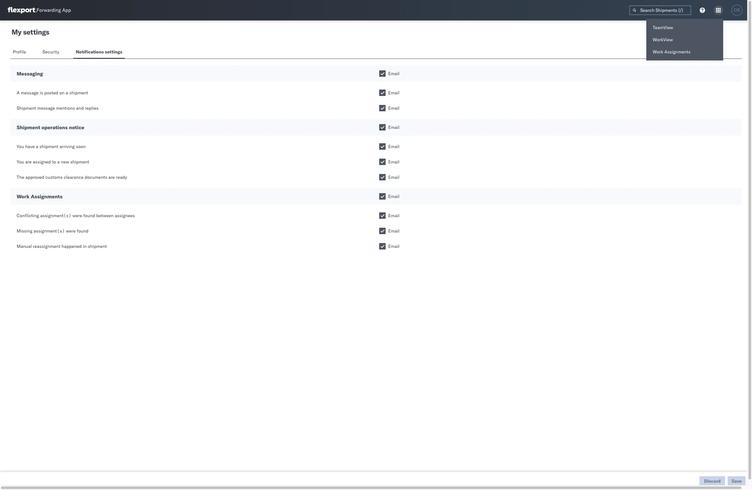 Task type: locate. For each thing, give the bounding box(es) containing it.
notifications
[[76, 49, 104, 55]]

1 vertical spatial a
[[36, 144, 38, 150]]

my settings
[[12, 28, 49, 37]]

new
[[61, 159, 69, 165]]

email for messaging
[[388, 71, 400, 77]]

you left have
[[17, 144, 24, 150]]

security
[[43, 49, 59, 55]]

0 vertical spatial you
[[17, 144, 24, 150]]

you for you are assigned to a new shipment
[[17, 159, 24, 165]]

0 horizontal spatial work
[[17, 194, 29, 200]]

1 vertical spatial assignments
[[31, 194, 63, 200]]

settings right notifications
[[105, 49, 122, 55]]

found for missing assignment(s) were found
[[77, 228, 89, 234]]

2 email from the top
[[388, 90, 400, 96]]

were up happened
[[66, 228, 76, 234]]

1 horizontal spatial are
[[108, 175, 115, 180]]

workview link
[[647, 34, 724, 46]]

email for shipment message mentions and replies
[[388, 105, 400, 111]]

assignment(s) for missing
[[34, 228, 65, 234]]

1 vertical spatial work assignments
[[17, 194, 63, 200]]

0 horizontal spatial settings
[[23, 28, 49, 37]]

clearance
[[64, 175, 84, 180]]

notifications settings button
[[73, 46, 125, 59]]

found up in
[[77, 228, 89, 234]]

0 horizontal spatial are
[[25, 159, 32, 165]]

1 vertical spatial were
[[66, 228, 76, 234]]

0 vertical spatial work assignments
[[653, 49, 691, 55]]

assignments down the workview link
[[665, 49, 691, 55]]

shipment down a
[[17, 105, 36, 111]]

shipment up you are assigned to a new shipment
[[39, 144, 58, 150]]

0 vertical spatial work
[[653, 49, 664, 55]]

to
[[52, 159, 56, 165]]

0 horizontal spatial work assignments
[[17, 194, 63, 200]]

0 vertical spatial found
[[83, 213, 95, 219]]

1 vertical spatial assignment(s)
[[34, 228, 65, 234]]

shipment right in
[[88, 244, 107, 250]]

shipment
[[17, 105, 36, 111], [17, 124, 40, 131]]

flexport. image
[[8, 7, 37, 13]]

0 vertical spatial shipment
[[17, 105, 36, 111]]

work assignments down approved
[[17, 194, 63, 200]]

0 horizontal spatial assignments
[[31, 194, 63, 200]]

None checkbox
[[379, 71, 386, 77], [379, 105, 386, 112], [379, 144, 386, 150], [379, 159, 386, 165], [379, 194, 386, 200], [379, 213, 386, 219], [379, 228, 386, 235], [379, 71, 386, 77], [379, 105, 386, 112], [379, 144, 386, 150], [379, 159, 386, 165], [379, 194, 386, 200], [379, 213, 386, 219], [379, 228, 386, 235]]

0 vertical spatial message
[[21, 90, 39, 96]]

found
[[83, 213, 95, 219], [77, 228, 89, 234]]

1 horizontal spatial work assignments
[[653, 49, 691, 55]]

0 vertical spatial assignments
[[665, 49, 691, 55]]

None checkbox
[[379, 90, 386, 96], [379, 124, 386, 131], [379, 174, 386, 181], [379, 244, 386, 250], [379, 90, 386, 96], [379, 124, 386, 131], [379, 174, 386, 181], [379, 244, 386, 250]]

shipment for shipment message mentions and replies
[[17, 105, 36, 111]]

shipment up have
[[17, 124, 40, 131]]

shipment message mentions and replies
[[17, 105, 99, 111]]

work down workview
[[653, 49, 664, 55]]

work assignments link
[[647, 46, 724, 58]]

message right a
[[21, 90, 39, 96]]

1 vertical spatial shipment
[[17, 124, 40, 131]]

0 vertical spatial a
[[66, 90, 68, 96]]

5 email from the top
[[388, 144, 400, 150]]

1 vertical spatial message
[[37, 105, 55, 111]]

3 email from the top
[[388, 105, 400, 111]]

1 horizontal spatial work
[[653, 49, 664, 55]]

9 email from the top
[[388, 213, 400, 219]]

forwarding app link
[[8, 7, 71, 13]]

0 horizontal spatial a
[[36, 144, 38, 150]]

assignees
[[115, 213, 135, 219]]

message for a
[[21, 90, 39, 96]]

settings for my settings
[[23, 28, 49, 37]]

1 shipment from the top
[[17, 105, 36, 111]]

6 email from the top
[[388, 159, 400, 165]]

8 email from the top
[[388, 194, 400, 200]]

a right have
[[36, 144, 38, 150]]

you up the
[[17, 159, 24, 165]]

1 you from the top
[[17, 144, 24, 150]]

found left between
[[83, 213, 95, 219]]

11 email from the top
[[388, 244, 400, 250]]

work down the
[[17, 194, 29, 200]]

are left assigned
[[25, 159, 32, 165]]

assignment(s) up the reassignment
[[34, 228, 65, 234]]

are
[[25, 159, 32, 165], [108, 175, 115, 180]]

0 vertical spatial assignment(s)
[[40, 213, 71, 219]]

missing
[[17, 228, 32, 234]]

email for you are assigned to a new shipment
[[388, 159, 400, 165]]

2 vertical spatial a
[[57, 159, 60, 165]]

have
[[25, 144, 35, 150]]

manual reassignment happened in shipment
[[17, 244, 107, 250]]

0 vertical spatial were
[[73, 213, 82, 219]]

reassignment
[[33, 244, 60, 250]]

2 shipment from the top
[[17, 124, 40, 131]]

arriving
[[60, 144, 75, 150]]

you
[[17, 144, 24, 150], [17, 159, 24, 165]]

1 vertical spatial you
[[17, 159, 24, 165]]

are left ready
[[108, 175, 115, 180]]

7 email from the top
[[388, 175, 400, 180]]

teamview link
[[647, 21, 724, 34]]

were for missing
[[66, 228, 76, 234]]

soon
[[76, 144, 86, 150]]

1 vertical spatial settings
[[105, 49, 122, 55]]

the
[[17, 175, 24, 180]]

work
[[653, 49, 664, 55], [17, 194, 29, 200]]

shipment
[[69, 90, 88, 96], [39, 144, 58, 150], [70, 159, 89, 165], [88, 244, 107, 250]]

settings
[[23, 28, 49, 37], [105, 49, 122, 55]]

4 email from the top
[[388, 125, 400, 130]]

1 horizontal spatial settings
[[105, 49, 122, 55]]

0 vertical spatial settings
[[23, 28, 49, 37]]

Search Shipments (/) text field
[[630, 5, 692, 15]]

in
[[83, 244, 87, 250]]

2 you from the top
[[17, 159, 24, 165]]

happened
[[62, 244, 82, 250]]

were left between
[[73, 213, 82, 219]]

work assignments down workview
[[653, 49, 691, 55]]

email
[[388, 71, 400, 77], [388, 90, 400, 96], [388, 105, 400, 111], [388, 125, 400, 130], [388, 144, 400, 150], [388, 159, 400, 165], [388, 175, 400, 180], [388, 194, 400, 200], [388, 213, 400, 219], [388, 228, 400, 234], [388, 244, 400, 250]]

assignment(s)
[[40, 213, 71, 219], [34, 228, 65, 234]]

work assignments
[[653, 49, 691, 55], [17, 194, 63, 200]]

settings inside button
[[105, 49, 122, 55]]

1 email from the top
[[388, 71, 400, 77]]

assignments down "customs"
[[31, 194, 63, 200]]

a right the to
[[57, 159, 60, 165]]

email for manual reassignment happened in shipment
[[388, 244, 400, 250]]

were for conflicting
[[73, 213, 82, 219]]

operations
[[41, 124, 68, 131]]

a
[[66, 90, 68, 96], [36, 144, 38, 150], [57, 159, 60, 165]]

approved
[[25, 175, 44, 180]]

conflicting assignment(s) were found between assignees
[[17, 213, 135, 219]]

assignments
[[665, 49, 691, 55], [31, 194, 63, 200]]

message
[[21, 90, 39, 96], [37, 105, 55, 111]]

settings right the my
[[23, 28, 49, 37]]

10 email from the top
[[388, 228, 400, 234]]

message down is
[[37, 105, 55, 111]]

is
[[40, 90, 43, 96]]

a right on
[[66, 90, 68, 96]]

were
[[73, 213, 82, 219], [66, 228, 76, 234]]

manual
[[17, 244, 32, 250]]

1 vertical spatial found
[[77, 228, 89, 234]]

assignment(s) up missing assignment(s) were found
[[40, 213, 71, 219]]



Task type: describe. For each thing, give the bounding box(es) containing it.
found for conflicting assignment(s) were found between assignees
[[83, 213, 95, 219]]

email for missing assignment(s) were found
[[388, 228, 400, 234]]

ready
[[116, 175, 127, 180]]

notifications settings
[[76, 49, 122, 55]]

missing assignment(s) were found
[[17, 228, 89, 234]]

between
[[96, 213, 114, 219]]

app
[[62, 7, 71, 13]]

shipment right new
[[70, 159, 89, 165]]

message for shipment
[[37, 105, 55, 111]]

notice
[[69, 124, 84, 131]]

1 vertical spatial are
[[108, 175, 115, 180]]

assigned
[[33, 159, 51, 165]]

shipment for shipment operations notice
[[17, 124, 40, 131]]

1 vertical spatial work
[[17, 194, 29, 200]]

mentions
[[56, 105, 75, 111]]

email for shipment operations notice
[[388, 125, 400, 130]]

email for the approved customs clearance documents are ready
[[388, 175, 400, 180]]

2 horizontal spatial a
[[66, 90, 68, 96]]

forwarding
[[37, 7, 61, 13]]

you for you have a shipment arriving soon
[[17, 144, 24, 150]]

work inside work assignments link
[[653, 49, 664, 55]]

replies
[[85, 105, 99, 111]]

you have a shipment arriving soon
[[17, 144, 86, 150]]

conflicting
[[17, 213, 39, 219]]

you are assigned to a new shipment
[[17, 159, 89, 165]]

email for conflicting assignment(s) were found between assignees
[[388, 213, 400, 219]]

settings for notifications settings
[[105, 49, 122, 55]]

my
[[12, 28, 21, 37]]

shipment operations notice
[[17, 124, 84, 131]]

workview
[[653, 37, 673, 43]]

profile
[[13, 49, 26, 55]]

documents
[[85, 175, 107, 180]]

os
[[734, 8, 740, 12]]

email for work assignments
[[388, 194, 400, 200]]

on
[[59, 90, 65, 96]]

forwarding app
[[37, 7, 71, 13]]

profile button
[[10, 46, 30, 59]]

email for you have a shipment arriving soon
[[388, 144, 400, 150]]

teamview
[[653, 25, 673, 30]]

the approved customs clearance documents are ready
[[17, 175, 127, 180]]

messaging
[[17, 71, 43, 77]]

and
[[76, 105, 84, 111]]

0 vertical spatial are
[[25, 159, 32, 165]]

shipment up and
[[69, 90, 88, 96]]

customs
[[45, 175, 63, 180]]

security button
[[40, 46, 63, 59]]

assignment(s) for conflicting
[[40, 213, 71, 219]]

posted
[[44, 90, 58, 96]]

email for a message is posted on a shipment
[[388, 90, 400, 96]]

os button
[[730, 3, 745, 18]]

a message is posted on a shipment
[[17, 90, 88, 96]]

1 horizontal spatial a
[[57, 159, 60, 165]]

1 horizontal spatial assignments
[[665, 49, 691, 55]]

a
[[17, 90, 20, 96]]



Task type: vqa. For each thing, say whether or not it's contained in the screenshot.
Email for A message is posted on a shipment
yes



